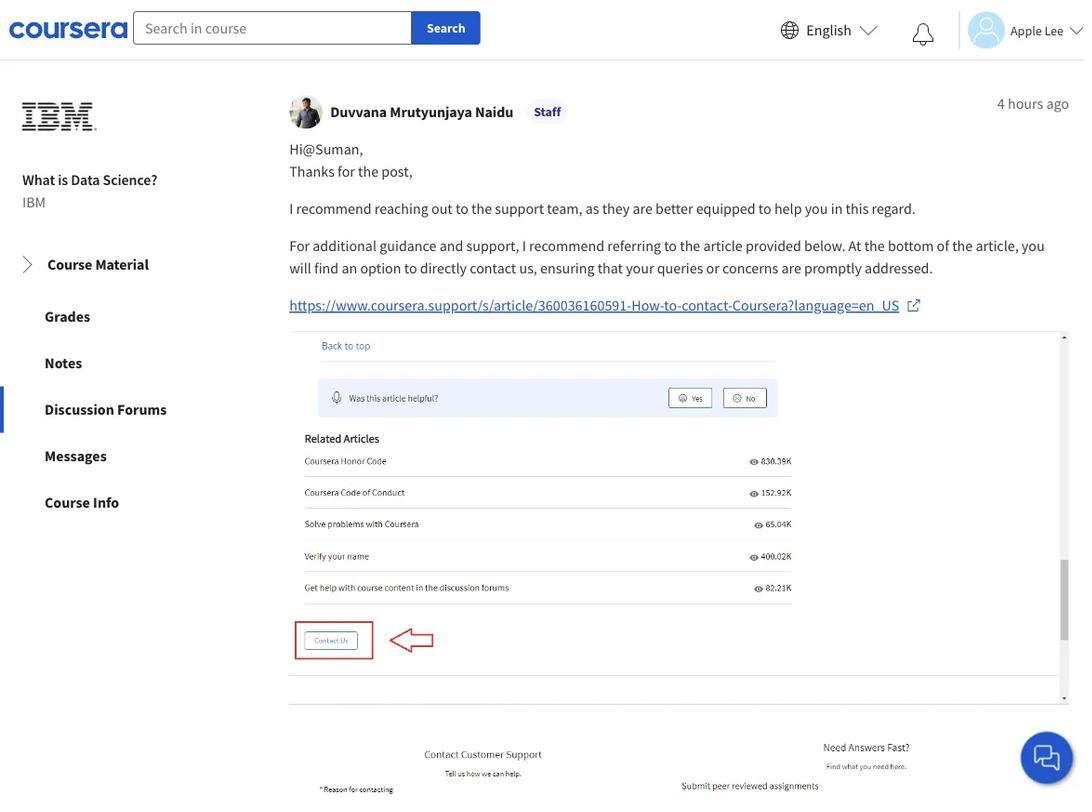 Task type: vqa. For each thing, say whether or not it's contained in the screenshot.
the Coursera image
yes



Task type: locate. For each thing, give the bounding box(es) containing it.
1 vertical spatial i
[[522, 237, 526, 256]]

us,
[[519, 259, 537, 278]]

are down provided
[[782, 259, 802, 278]]

duvvana mrutyunjaya naidu avatar image
[[289, 96, 323, 129]]

course info link
[[0, 479, 217, 526]]

are right they
[[633, 200, 653, 218]]

promptly
[[805, 259, 862, 278]]

course
[[47, 255, 92, 274], [45, 493, 90, 512]]

you inside for additional guidance and support, i recommend referring to the article provided below. at the bottom of the article, you will find an option to directly contact us, ensuring that your queries or concerns are promptly addressed.
[[1022, 237, 1045, 256]]

duvvana mrutyunjaya naidu
[[330, 103, 514, 122]]

1 vertical spatial course
[[45, 493, 90, 512]]

for
[[338, 163, 355, 181]]

staff element
[[527, 100, 568, 124]]

what is data science? ibm
[[22, 170, 157, 211]]

guidance
[[380, 237, 437, 256]]

course left material
[[47, 255, 92, 274]]

0 horizontal spatial you
[[805, 200, 828, 218]]

you
[[805, 200, 828, 218], [1022, 237, 1045, 256]]

hi@suman, thanks for the post,
[[289, 140, 413, 181]]

regard.
[[872, 200, 916, 218]]

the inside hi@suman, thanks for the post,
[[358, 163, 379, 181]]

0 vertical spatial are
[[633, 200, 653, 218]]

chat with us image
[[1032, 743, 1062, 773]]

0 vertical spatial you
[[805, 200, 828, 218]]

search
[[427, 20, 466, 36]]

to-
[[664, 296, 682, 315]]

or
[[706, 259, 720, 278]]

support
[[495, 200, 544, 218]]

they
[[602, 200, 630, 218]]

apple lee button
[[959, 12, 1085, 49]]

queries
[[657, 259, 704, 278]]

course material
[[47, 255, 149, 274]]

hi@suman,
[[289, 140, 363, 159]]

0 vertical spatial course
[[47, 255, 92, 274]]

reaching
[[375, 200, 429, 218]]

course for course info
[[45, 493, 90, 512]]

contact-
[[682, 296, 733, 315]]

directly
[[420, 259, 467, 278]]

support,
[[467, 237, 519, 256]]

recommend inside for additional guidance and support, i recommend referring to the article provided below. at the bottom of the article, you will find an option to directly contact us, ensuring that your queries or concerns are promptly addressed.
[[529, 237, 605, 256]]

that
[[598, 259, 623, 278]]

forums
[[117, 400, 167, 419]]

recommend
[[296, 200, 372, 218], [529, 237, 605, 256]]

are
[[633, 200, 653, 218], [782, 259, 802, 278]]

are inside for additional guidance and support, i recommend referring to the article provided below. at the bottom of the article, you will find an option to directly contact us, ensuring that your queries or concerns are promptly addressed.
[[782, 259, 802, 278]]

better
[[656, 200, 693, 218]]

is
[[58, 170, 68, 189]]

0 horizontal spatial recommend
[[296, 200, 372, 218]]

i up 'for'
[[289, 200, 293, 218]]

info
[[93, 493, 119, 512]]

what
[[22, 170, 55, 189]]

ibm image
[[22, 79, 97, 154]]

1 horizontal spatial i
[[522, 237, 526, 256]]

0 horizontal spatial are
[[633, 200, 653, 218]]

science?
[[103, 170, 157, 189]]

0 horizontal spatial i
[[289, 200, 293, 218]]

1 vertical spatial are
[[782, 259, 802, 278]]

to left help
[[759, 200, 772, 218]]

of
[[937, 237, 950, 256]]

you right article,
[[1022, 237, 1045, 256]]

1 vertical spatial you
[[1022, 237, 1045, 256]]

in
[[831, 200, 843, 218]]

the
[[358, 163, 379, 181], [472, 200, 492, 218], [680, 237, 701, 256], [865, 237, 885, 256], [953, 237, 973, 256]]

to
[[456, 200, 469, 218], [759, 200, 772, 218], [664, 237, 677, 256], [404, 259, 417, 278]]

the right for
[[358, 163, 379, 181]]

i recommend reaching out to the support team, as they are better equipped to help you in this regard.
[[289, 200, 922, 218]]

team,
[[547, 200, 583, 218]]

the up queries
[[680, 237, 701, 256]]

and
[[440, 237, 464, 256]]

i
[[289, 200, 293, 218], [522, 237, 526, 256]]

1 horizontal spatial are
[[782, 259, 802, 278]]

recommend up additional
[[296, 200, 372, 218]]

the right "at" on the top
[[865, 237, 885, 256]]

equipped
[[696, 200, 756, 218]]

post,
[[382, 163, 413, 181]]

1 horizontal spatial you
[[1022, 237, 1045, 256]]

for
[[289, 237, 310, 256]]

recommend up ensuring
[[529, 237, 605, 256]]

opens in a new tab image
[[907, 298, 922, 313]]

notes
[[45, 354, 82, 372]]

additional
[[313, 237, 377, 256]]

contact
[[470, 259, 516, 278]]

ensuring
[[540, 259, 595, 278]]

to down guidance
[[404, 259, 417, 278]]

i up the us, on the left top of the page
[[522, 237, 526, 256]]

course left 'info'
[[45, 493, 90, 512]]

the right the of
[[953, 237, 973, 256]]

course inside dropdown button
[[47, 255, 92, 274]]

concerns
[[723, 259, 779, 278]]

english button
[[773, 0, 885, 60]]

1 vertical spatial recommend
[[529, 237, 605, 256]]

your
[[626, 259, 654, 278]]

coursera?language=en_us
[[733, 296, 900, 315]]

you left in
[[805, 200, 828, 218]]

0 vertical spatial recommend
[[296, 200, 372, 218]]

mrutyunjaya
[[390, 103, 472, 122]]

1 horizontal spatial recommend
[[529, 237, 605, 256]]



Task type: describe. For each thing, give the bounding box(es) containing it.
data
[[71, 170, 100, 189]]

how-
[[632, 296, 664, 315]]

4 hours ago
[[998, 95, 1070, 113]]

course info
[[45, 493, 119, 512]]

ibm
[[22, 193, 46, 211]]

i inside for additional guidance and support, i recommend referring to the article provided below. at the bottom of the article, you will find an option to directly contact us, ensuring that your queries or concerns are promptly addressed.
[[522, 237, 526, 256]]

thanks
[[289, 163, 335, 181]]

help center image
[[1036, 747, 1058, 769]]

below.
[[805, 237, 846, 256]]

will
[[289, 259, 311, 278]]

referring
[[608, 237, 661, 256]]

this
[[846, 200, 869, 218]]

naidu
[[475, 103, 514, 122]]

coursera image
[[9, 15, 127, 45]]

find
[[314, 259, 339, 278]]

provided
[[746, 237, 802, 256]]

Search in course text field
[[133, 11, 412, 45]]

an
[[342, 259, 357, 278]]

for additional guidance and support, i recommend referring to the article provided below. at the bottom of the article, you will find an option to directly contact us, ensuring that your queries or concerns are promptly addressed.
[[289, 237, 1048, 278]]

apple
[[1011, 22, 1042, 39]]

article
[[704, 237, 743, 256]]

duvvana
[[330, 103, 387, 122]]

grades link
[[0, 293, 217, 340]]

replies element
[[289, 12, 1070, 795]]

4
[[998, 95, 1005, 113]]

material
[[95, 255, 149, 274]]

article,
[[976, 237, 1019, 256]]

addressed.
[[865, 259, 933, 278]]

lee
[[1045, 22, 1064, 39]]

english
[[807, 21, 852, 40]]

to up queries
[[664, 237, 677, 256]]

discussion forums link
[[0, 386, 217, 433]]

messages link
[[0, 433, 217, 479]]

show notifications image
[[912, 23, 935, 46]]

option
[[360, 259, 401, 278]]

https://www.coursera.support/s/article/360036160591-
[[289, 296, 632, 315]]

course for course material
[[47, 255, 92, 274]]

https://www.coursera.support/s/article/360036160591-how-to-contact-coursera?language=en_us link
[[289, 295, 922, 317]]

apple lee
[[1011, 22, 1064, 39]]

ago
[[1047, 95, 1070, 113]]

hours
[[1008, 95, 1044, 113]]

grades
[[45, 307, 90, 326]]

at
[[849, 237, 862, 256]]

https://www.coursera.support/s/article/360036160591-how-to-contact-coursera?language=en_us
[[289, 296, 900, 315]]

notes link
[[0, 340, 217, 386]]

bottom
[[888, 237, 934, 256]]

0 vertical spatial i
[[289, 200, 293, 218]]

course material button
[[3, 238, 214, 290]]

messages
[[45, 447, 107, 465]]

staff
[[534, 103, 561, 120]]

discussion
[[45, 400, 114, 419]]

search button
[[412, 11, 481, 45]]

help
[[775, 200, 802, 218]]

as
[[586, 200, 599, 218]]

discussion forums
[[45, 400, 167, 419]]

to right out
[[456, 200, 469, 218]]

out
[[432, 200, 453, 218]]

the left support
[[472, 200, 492, 218]]



